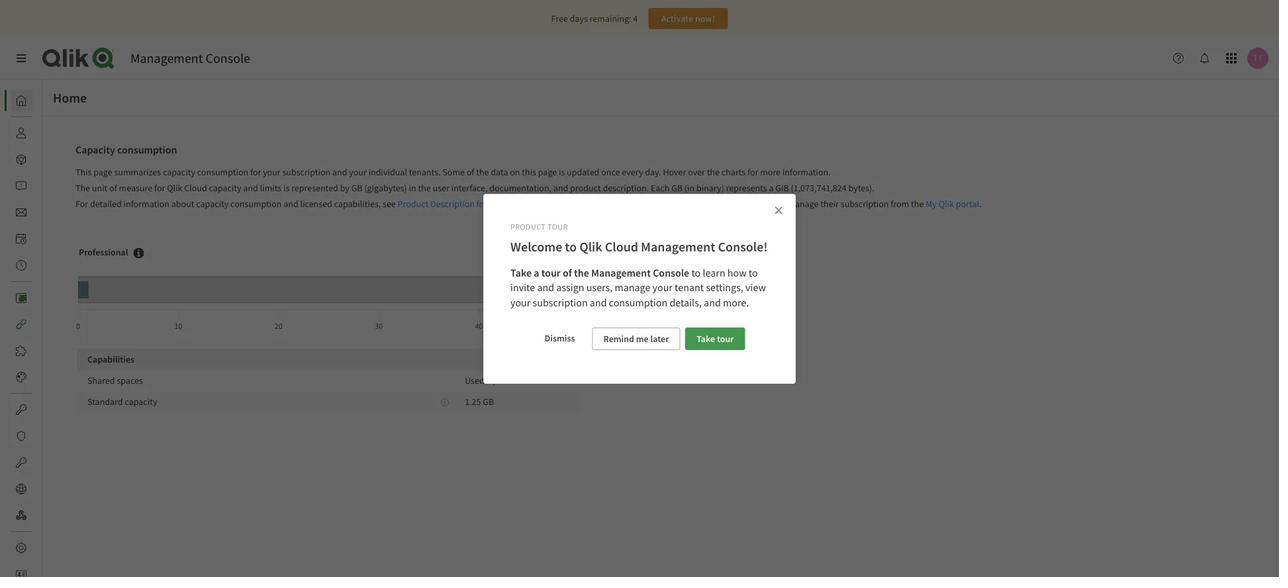 Task type: locate. For each thing, give the bounding box(es) containing it.
subscription up the represented
[[282, 166, 331, 178]]

1
[[574, 258, 578, 270]]

documentation,
[[490, 182, 552, 194]]

4
[[633, 13, 638, 25]]

view right can
[[751, 198, 769, 210]]

0 vertical spatial a
[[769, 182, 774, 194]]

is left updated
[[559, 166, 565, 178]]

subscription inside to learn how to invite and assign users, manage your tenant settings, view your subscription and consumption details, and more.
[[533, 296, 588, 309]]

0 vertical spatial used:
[[550, 258, 572, 270]]

of left 1
[[563, 266, 572, 279]]

0 horizontal spatial a
[[534, 266, 539, 279]]

0 vertical spatial subscription
[[282, 166, 331, 178]]

0 vertical spatial manage
[[788, 198, 819, 210]]

spaces
[[117, 375, 143, 387]]

information
[[124, 198, 169, 210]]

page
[[94, 166, 112, 178], [538, 166, 557, 178]]

the down the this
[[75, 182, 90, 194]]

activate now! link
[[649, 8, 728, 29]]

1 vertical spatial management
[[641, 239, 715, 255]]

of right the unit
[[109, 182, 117, 194]]

take inside take tour button
[[697, 333, 715, 345]]

cloud
[[184, 182, 207, 194], [507, 198, 530, 210], [622, 198, 645, 210], [605, 239, 638, 255]]

to up tenant
[[692, 266, 701, 279]]

represented
[[291, 182, 338, 194]]

1 vertical spatial console
[[653, 266, 689, 279]]

1 horizontal spatial is
[[559, 166, 565, 178]]

capacity down spaces
[[125, 396, 157, 408]]

2 vertical spatial subscription
[[533, 296, 588, 309]]

0 vertical spatial is
[[559, 166, 565, 178]]

0 vertical spatial management
[[130, 50, 203, 67]]

capacity
[[163, 166, 195, 178], [209, 182, 241, 194], [196, 198, 229, 210], [125, 396, 157, 408]]

take up invite
[[511, 266, 532, 279]]

cloud down documentation, at top
[[507, 198, 530, 210]]

0 horizontal spatial manage
[[615, 281, 651, 294]]

a left gib
[[769, 182, 774, 194]]

binary)
[[697, 182, 724, 194]]

dismiss
[[545, 332, 575, 344]]

free days remaining: 4
[[551, 13, 638, 25]]

the
[[476, 166, 489, 178], [707, 166, 720, 178], [418, 182, 431, 194], [911, 198, 924, 210], [574, 266, 589, 279]]

subscription down assign
[[533, 296, 588, 309]]

cloud down description.
[[622, 198, 645, 210]]

to up 1
[[565, 239, 577, 255]]

1 vertical spatial the
[[589, 198, 603, 210]]

days
[[570, 13, 588, 25]]

settings,
[[706, 281, 744, 294]]

0 vertical spatial the
[[75, 182, 90, 194]]

remind me later button
[[592, 328, 680, 350]]

subscriptions image
[[16, 207, 26, 218]]

capacity right about
[[196, 198, 229, 210]]

the
[[75, 182, 90, 194], [589, 198, 603, 210]]

0 horizontal spatial console
[[206, 50, 250, 67]]

to
[[565, 239, 577, 255], [692, 266, 701, 279], [749, 266, 758, 279]]

activate
[[661, 13, 693, 25]]

assign
[[556, 281, 584, 294]]

0 vertical spatial tour
[[541, 266, 561, 279]]

the right in
[[418, 182, 431, 194]]

interface,
[[451, 182, 488, 194]]

2 horizontal spatial of
[[563, 266, 572, 279]]

1 vertical spatial tour
[[717, 333, 734, 345]]

manage inside to learn how to invite and assign users, manage your tenant settings, view your subscription and consumption details, and more.
[[615, 281, 651, 294]]

2 horizontal spatial subscription
[[841, 198, 889, 210]]

detailed
[[90, 198, 122, 210]]

cloud inside tour guide "dialog"
[[605, 239, 638, 255]]

view inside the this page summarizes capacity consumption for your subscription and your individual tenants. some of the data on this page is updated once every day. hover over the charts for more information. the unit of measure for qlik cloud capacity and limits is represented by gb (gigabytes) in the user interface, documentation, and product description. each gb (in binary) represents a gib (1,073,741,824 bytes). for detailed information about capacity consumption and licensed capabilities, see product description for qlik cloud subscriptions the qlik cloud service account owner can view and manage their subscription from the my qlik portal .
[[751, 198, 769, 210]]

limits
[[260, 182, 282, 194]]

bytes).
[[849, 182, 875, 194]]

view down how
[[746, 281, 766, 294]]

1 horizontal spatial the
[[589, 198, 603, 210]]

cloud up take a tour of the management console at the top of page
[[605, 239, 638, 255]]

owner
[[709, 198, 734, 210]]

0 horizontal spatial used:
[[465, 375, 487, 387]]

page right this
[[538, 166, 557, 178]]

1 vertical spatial take
[[697, 333, 715, 345]]

and left limits
[[243, 182, 258, 194]]

subscription
[[282, 166, 331, 178], [841, 198, 889, 210], [533, 296, 588, 309]]

the up assign
[[574, 266, 589, 279]]

capabilities,
[[334, 198, 381, 210]]

of up "interface,"
[[467, 166, 474, 178]]

page up the unit
[[94, 166, 112, 178]]

from
[[891, 198, 909, 210]]

take tour
[[697, 333, 734, 345]]

a up invite
[[534, 266, 539, 279]]

gb left (in
[[672, 182, 683, 194]]

individual
[[369, 166, 407, 178]]

2 horizontal spatial gb
[[672, 182, 683, 194]]

is right limits
[[283, 182, 290, 194]]

to right how
[[749, 266, 758, 279]]

navigation pane element
[[0, 85, 66, 577]]

1 vertical spatial subscription
[[841, 198, 889, 210]]

events image
[[16, 260, 26, 271]]

take down details,
[[697, 333, 715, 345]]

web image
[[16, 484, 26, 495]]

free
[[551, 13, 568, 25]]

used: left 1/5
[[465, 375, 487, 387]]

settings image
[[16, 543, 26, 554]]

details,
[[670, 296, 702, 309]]

1.25
[[465, 396, 481, 408]]

used: 1/5
[[465, 375, 501, 387]]

this page summarizes capacity consumption for your subscription and your individual tenants. some of the data on this page is updated once every day. hover over the charts for more information. the unit of measure for qlik cloud capacity and limits is represented by gb (gigabytes) in the user interface, documentation, and product description. each gb (in binary) represents a gib (1,073,741,824 bytes). for detailed information about capacity consumption and licensed capabilities, see product description for qlik cloud subscriptions the qlik cloud service account owner can view and manage their subscription from the my qlik portal .
[[75, 166, 982, 210]]

1 horizontal spatial of
[[467, 166, 474, 178]]

take for take a tour of the management console
[[511, 266, 532, 279]]

product
[[398, 198, 429, 210]]

consumption inside to learn how to invite and assign users, manage your tenant settings, view your subscription and consumption details, and more.
[[609, 296, 668, 309]]

the left my
[[911, 198, 924, 210]]

qlik
[[167, 182, 182, 194], [489, 198, 505, 210], [605, 198, 621, 210], [939, 198, 954, 210], [580, 239, 602, 255]]

used: left 1
[[550, 258, 572, 270]]

portal
[[956, 198, 979, 210]]

0 horizontal spatial the
[[75, 182, 90, 194]]

2 vertical spatial management
[[591, 266, 651, 279]]

1 horizontal spatial manage
[[788, 198, 819, 210]]

subscription down the bytes).
[[841, 198, 889, 210]]

used:
[[550, 258, 572, 270], [465, 375, 487, 387]]

manage down (1,073,741,824
[[788, 198, 819, 210]]

tour
[[541, 266, 561, 279], [717, 333, 734, 345]]

gb right 1.25
[[483, 396, 494, 408]]

later
[[651, 333, 669, 345]]

this
[[75, 166, 92, 178]]

welcome
[[511, 239, 562, 255]]

tenants.
[[409, 166, 441, 178]]

0 horizontal spatial of
[[109, 182, 117, 194]]

tour up assign
[[541, 266, 561, 279]]

manage right users, at the left
[[615, 281, 651, 294]]

1 vertical spatial view
[[746, 281, 766, 294]]

standard capacity
[[87, 396, 157, 408]]

1 horizontal spatial page
[[538, 166, 557, 178]]

learn
[[703, 266, 726, 279]]

1 horizontal spatial take
[[697, 333, 715, 345]]

0 vertical spatial view
[[751, 198, 769, 210]]

× button
[[768, 199, 789, 220]]

and down gib
[[771, 198, 786, 210]]

1 vertical spatial is
[[283, 182, 290, 194]]

is
[[559, 166, 565, 178], [283, 182, 290, 194]]

take tour button
[[685, 328, 745, 350]]

1 vertical spatial a
[[534, 266, 539, 279]]

of inside tour guide "dialog"
[[563, 266, 572, 279]]

0 horizontal spatial is
[[283, 182, 290, 194]]

1 horizontal spatial tour
[[717, 333, 734, 345]]

0 horizontal spatial page
[[94, 166, 112, 178]]

console
[[206, 50, 250, 67], [653, 266, 689, 279]]

0 horizontal spatial take
[[511, 266, 532, 279]]

tour
[[548, 222, 568, 232]]

1 vertical spatial manage
[[615, 281, 651, 294]]

1 horizontal spatial a
[[769, 182, 774, 194]]

themes image
[[16, 372, 26, 383]]

product
[[511, 222, 546, 232]]

your down invite
[[511, 296, 531, 309]]

content image
[[16, 293, 26, 303]]

each
[[651, 182, 670, 194]]

tour inside button
[[717, 333, 734, 345]]

home
[[53, 90, 87, 106], [42, 95, 66, 107]]

capacity consumption
[[75, 143, 177, 156]]

0 vertical spatial take
[[511, 266, 532, 279]]

0 vertical spatial of
[[467, 166, 474, 178]]

1 horizontal spatial used:
[[550, 258, 572, 270]]

a inside the this page summarizes capacity consumption for your subscription and your individual tenants. some of the data on this page is updated once every day. hover over the charts for more information. the unit of measure for qlik cloud capacity and limits is represented by gb (gigabytes) in the user interface, documentation, and product description. each gb (in binary) represents a gib (1,073,741,824 bytes). for detailed information about capacity consumption and licensed capabilities, see product description for qlik cloud subscriptions the qlik cloud service account owner can view and manage their subscription from the my qlik portal .
[[769, 182, 774, 194]]

gb right by
[[351, 182, 363, 194]]

the chart shows the total for the subscription. element
[[128, 248, 144, 261]]

take
[[511, 266, 532, 279], [697, 333, 715, 345]]

product description for qlik cloud subscriptions link
[[398, 198, 584, 210]]

view
[[751, 198, 769, 210], [746, 281, 766, 294]]

professional
[[79, 246, 128, 258]]

tenant
[[675, 281, 704, 294]]

for
[[250, 166, 261, 178], [748, 166, 758, 178], [154, 182, 165, 194], [477, 198, 488, 210]]

1 horizontal spatial subscription
[[533, 296, 588, 309]]

2 vertical spatial of
[[563, 266, 572, 279]]

1 horizontal spatial console
[[653, 266, 689, 279]]

50,
[[537, 258, 548, 270]]

description
[[430, 198, 475, 210]]

qlik up take a tour of the management console at the top of page
[[580, 239, 602, 255]]

0 horizontal spatial to
[[565, 239, 577, 255]]

the down product
[[589, 198, 603, 210]]

over
[[688, 166, 705, 178]]

management console element
[[130, 50, 250, 67]]

your up limits
[[263, 166, 281, 178]]

your up by
[[349, 166, 367, 178]]

tour down more.
[[717, 333, 734, 345]]



Task type: describe. For each thing, give the bounding box(es) containing it.
my
[[926, 198, 937, 210]]

home image
[[16, 95, 26, 106]]

product
[[570, 182, 601, 194]]

dismiss button
[[534, 328, 586, 349]]

webhooks image
[[16, 511, 26, 521]]

extensions image
[[16, 346, 26, 356]]

2 page from the left
[[538, 166, 557, 178]]

on
[[510, 166, 520, 178]]

product tour
[[511, 222, 568, 232]]

their
[[821, 198, 839, 210]]

manage inside the this page summarizes capacity consumption for your subscription and your individual tenants. some of the data on this page is updated once every day. hover over the charts for more information. the unit of measure for qlik cloud capacity and limits is represented by gb (gigabytes) in the user interface, documentation, and product description. each gb (in binary) represents a gib (1,073,741,824 bytes). for detailed information about capacity consumption and licensed capabilities, see product description for qlik cloud subscriptions the qlik cloud service account owner can view and manage their subscription from the my qlik portal .
[[788, 198, 819, 210]]

in
[[409, 182, 416, 194]]

the up binary)
[[707, 166, 720, 178]]

management console
[[130, 50, 250, 67]]

users image
[[16, 128, 26, 138]]

to learn how to invite and assign users, manage your tenant settings, view your subscription and consumption details, and more.
[[511, 266, 768, 309]]

the left data
[[476, 166, 489, 178]]

and right invite
[[537, 281, 554, 294]]

day.
[[645, 166, 661, 178]]

description.
[[603, 182, 649, 194]]

1 page from the left
[[94, 166, 112, 178]]

remaining:
[[590, 13, 632, 25]]

for
[[75, 198, 88, 210]]

gib
[[776, 182, 789, 194]]

console inside tour guide "dialog"
[[653, 266, 689, 279]]

generic links image
[[16, 319, 26, 330]]

activate now!
[[661, 13, 715, 25]]

summarizes
[[114, 166, 161, 178]]

some
[[443, 166, 465, 178]]

standard
[[87, 396, 123, 408]]

more
[[760, 166, 781, 178]]

for down "interface,"
[[477, 198, 488, 210]]

for up represents
[[748, 166, 758, 178]]

content security policy image
[[16, 431, 26, 442]]

this
[[522, 166, 536, 178]]

my qlik portal link
[[926, 198, 979, 210]]

represents
[[726, 182, 767, 194]]

remind me later
[[604, 333, 669, 345]]

new connector image
[[19, 295, 26, 302]]

capacity left limits
[[209, 182, 241, 194]]

how
[[728, 266, 747, 279]]

service
[[647, 198, 674, 210]]

once
[[601, 166, 620, 178]]

about
[[171, 198, 194, 210]]

remind
[[604, 333, 634, 345]]

qlik down documentation, at top
[[489, 198, 505, 210]]

users,
[[587, 281, 613, 294]]

(1,073,741,824
[[791, 182, 847, 194]]

for up limits
[[250, 166, 261, 178]]

qlik right my
[[939, 198, 954, 210]]

see
[[383, 198, 396, 210]]

identity provider image
[[16, 569, 26, 577]]

view inside to learn how to invite and assign users, manage your tenant settings, view your subscription and consumption details, and more.
[[746, 281, 766, 294]]

1 vertical spatial of
[[109, 182, 117, 194]]

more.
[[723, 296, 749, 309]]

oauth image
[[16, 458, 26, 468]]

0 vertical spatial console
[[206, 50, 250, 67]]

data
[[491, 166, 508, 178]]

charts
[[722, 166, 746, 178]]

and up subscriptions
[[554, 182, 568, 194]]

spaces image
[[16, 154, 26, 165]]

the chart shows the total for the subscription. image
[[133, 248, 144, 259]]

qlik up about
[[167, 182, 182, 194]]

take a tour of the management console
[[511, 266, 689, 279]]

measure
[[119, 182, 152, 194]]

and down users, at the left
[[590, 296, 607, 309]]

and left 'licensed'
[[284, 198, 299, 210]]

by
[[340, 182, 350, 194]]

and up by
[[332, 166, 347, 178]]

updated
[[567, 166, 600, 178]]

×
[[774, 200, 783, 218]]

0 horizontal spatial gb
[[351, 182, 363, 194]]

a inside tour guide "dialog"
[[534, 266, 539, 279]]

open sidebar menu image
[[16, 53, 26, 64]]

0 horizontal spatial subscription
[[282, 166, 331, 178]]

console!
[[718, 239, 768, 255]]

qlik down description.
[[605, 198, 621, 210]]

capacity
[[75, 143, 115, 156]]

purchased: 50, used: 1
[[492, 258, 578, 270]]

shared spaces
[[87, 375, 143, 387]]

0 horizontal spatial tour
[[541, 266, 561, 279]]

user
[[433, 182, 450, 194]]

purchased:
[[492, 258, 535, 270]]

take for take tour
[[697, 333, 715, 345]]

your left tenant
[[653, 281, 673, 294]]

1/5
[[489, 375, 501, 387]]

2 horizontal spatial to
[[749, 266, 758, 279]]

home inside navigation pane element
[[42, 95, 66, 107]]

qlik inside tour guide "dialog"
[[580, 239, 602, 255]]

(gigabytes)
[[364, 182, 407, 194]]

(in
[[685, 182, 695, 194]]

capacity up about
[[163, 166, 195, 178]]

api keys image
[[16, 405, 26, 415]]

schedules image
[[16, 234, 26, 244]]

and down settings, in the right of the page
[[704, 296, 721, 309]]

every
[[622, 166, 643, 178]]

cloud up about
[[184, 182, 207, 194]]

1 horizontal spatial to
[[692, 266, 701, 279]]

for up information
[[154, 182, 165, 194]]

home link
[[11, 90, 66, 111]]

.
[[979, 198, 982, 210]]

now!
[[695, 13, 715, 25]]

1 horizontal spatial gb
[[483, 396, 494, 408]]

invite
[[511, 281, 535, 294]]

can
[[735, 198, 749, 210]]

welcome to qlik cloud management console!
[[511, 239, 768, 255]]

subscriptions
[[531, 198, 584, 210]]

me
[[636, 333, 649, 345]]

1.25 gb
[[465, 396, 494, 408]]

the inside tour guide "dialog"
[[574, 266, 589, 279]]

information.
[[783, 166, 831, 178]]

1 vertical spatial used:
[[465, 375, 487, 387]]

tour guide dialog
[[483, 194, 796, 384]]

licensed
[[300, 198, 332, 210]]

alerts image
[[16, 181, 26, 191]]

account
[[676, 198, 707, 210]]

unit
[[92, 182, 107, 194]]



Task type: vqa. For each thing, say whether or not it's contained in the screenshot.
Standard capacity
yes



